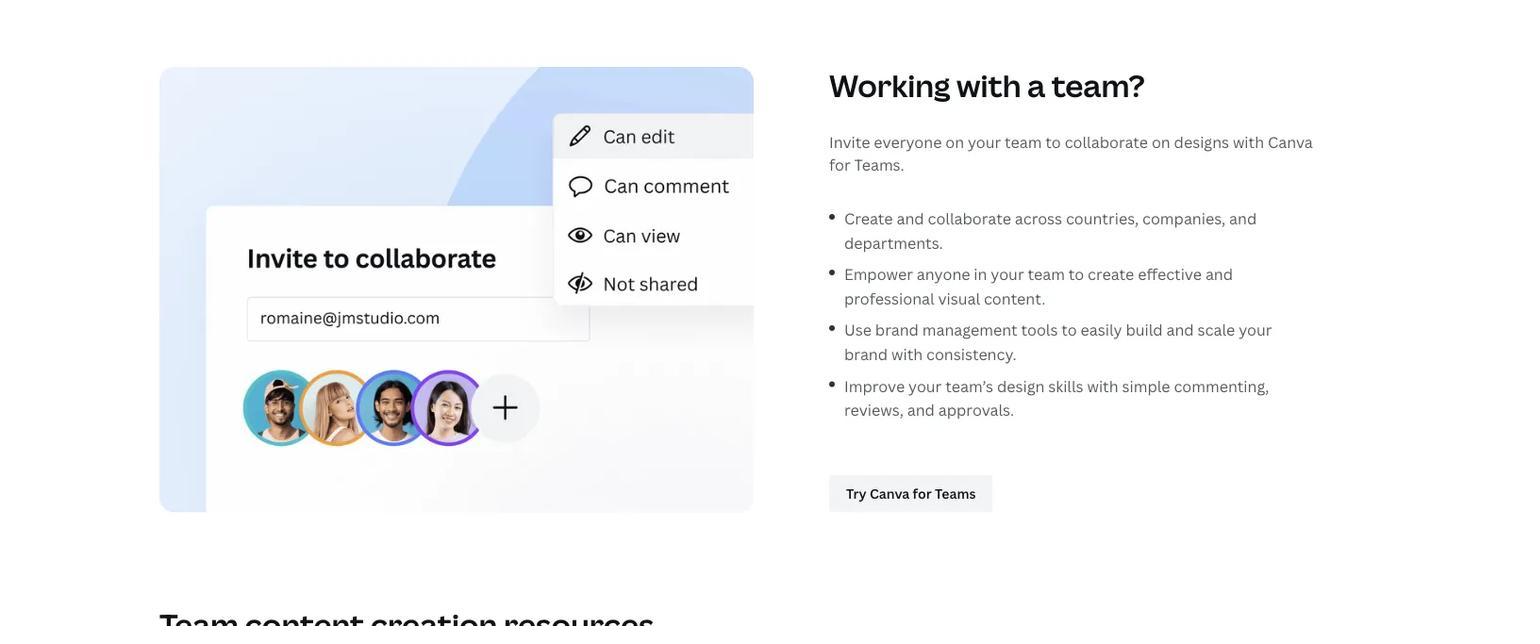 Task type: vqa. For each thing, say whether or not it's contained in the screenshot.
Use
yes



Task type: locate. For each thing, give the bounding box(es) containing it.
1 vertical spatial team
[[1028, 264, 1066, 285]]

your inside invite everyone on your team to collaborate on designs with canva for teams.
[[968, 132, 1002, 152]]

and right build
[[1167, 320, 1195, 340]]

brand down professional
[[876, 320, 919, 340]]

team inside invite everyone on your team to collaborate on designs with canva for teams.
[[1005, 132, 1042, 152]]

on
[[946, 132, 965, 152], [1152, 132, 1171, 152]]

1 horizontal spatial collaborate
[[1065, 132, 1149, 152]]

and up the "departments."
[[897, 208, 925, 229]]

team down a
[[1005, 132, 1042, 152]]

to left create
[[1069, 264, 1085, 285]]

to down team?
[[1046, 132, 1062, 152]]

on right everyone
[[946, 132, 965, 152]]

your inside 'improve your team's design skills with simple commenting, reviews, and approvals.'
[[909, 376, 942, 396]]

to inside empower anyone in your team to create effective and professional visual content.
[[1069, 264, 1085, 285]]

and inside use brand management tools to easily build and scale your brand with consistency.
[[1167, 320, 1195, 340]]

empower anyone in your team to create effective and professional visual content.
[[845, 264, 1234, 309]]

across
[[1015, 208, 1063, 229]]

team inside empower anyone in your team to create effective and professional visual content.
[[1028, 264, 1066, 285]]

your left team's at the right of page
[[909, 376, 942, 396]]

to for create
[[1069, 264, 1085, 285]]

with left canva
[[1233, 132, 1265, 152]]

1 vertical spatial collaborate
[[928, 208, 1012, 229]]

brand
[[876, 320, 919, 340], [845, 344, 888, 365]]

collaborate
[[1065, 132, 1149, 152], [928, 208, 1012, 229]]

your inside use brand management tools to easily build and scale your brand with consistency.
[[1239, 320, 1273, 340]]

0 vertical spatial team
[[1005, 132, 1042, 152]]

1 horizontal spatial on
[[1152, 132, 1171, 152]]

anyone
[[917, 264, 971, 285]]

with right skills
[[1088, 376, 1119, 396]]

1 vertical spatial brand
[[845, 344, 888, 365]]

team for collaborate
[[1005, 132, 1042, 152]]

with up improve
[[892, 344, 923, 365]]

to inside invite everyone on your team to collaborate on designs with canva for teams.
[[1046, 132, 1062, 152]]

to
[[1046, 132, 1062, 152], [1069, 264, 1085, 285], [1062, 320, 1078, 340]]

on left designs
[[1152, 132, 1171, 152]]

with inside use brand management tools to easily build and scale your brand with consistency.
[[892, 344, 923, 365]]

design
[[998, 376, 1045, 396]]

team up content.
[[1028, 264, 1066, 285]]

your right scale
[[1239, 320, 1273, 340]]

create
[[1088, 264, 1135, 285]]

0 horizontal spatial collaborate
[[928, 208, 1012, 229]]

reviews,
[[845, 400, 904, 420]]

team for create
[[1028, 264, 1066, 285]]

and
[[897, 208, 925, 229], [1230, 208, 1257, 229], [1206, 264, 1234, 285], [1167, 320, 1195, 340], [908, 400, 935, 420]]

team
[[1005, 132, 1042, 152], [1028, 264, 1066, 285]]

with left a
[[957, 65, 1022, 106]]

2 on from the left
[[1152, 132, 1171, 152]]

collaborate inside invite everyone on your team to collaborate on designs with canva for teams.
[[1065, 132, 1149, 152]]

your up content.
[[991, 264, 1025, 285]]

with
[[957, 65, 1022, 106], [1233, 132, 1265, 152], [892, 344, 923, 365], [1088, 376, 1119, 396]]

your
[[968, 132, 1002, 152], [991, 264, 1025, 285], [1239, 320, 1273, 340], [909, 376, 942, 396]]

1 on from the left
[[946, 132, 965, 152]]

to right tools
[[1062, 320, 1078, 340]]

collaborate down team?
[[1065, 132, 1149, 152]]

easily
[[1081, 320, 1123, 340]]

and inside empower anyone in your team to create effective and professional visual content.
[[1206, 264, 1234, 285]]

for
[[830, 155, 851, 175]]

0 vertical spatial collaborate
[[1065, 132, 1149, 152]]

team?
[[1052, 65, 1146, 106]]

0 vertical spatial brand
[[876, 320, 919, 340]]

2 vertical spatial to
[[1062, 320, 1078, 340]]

improve
[[845, 376, 905, 396]]

scale
[[1198, 320, 1236, 340]]

create
[[845, 208, 893, 229]]

0 horizontal spatial on
[[946, 132, 965, 152]]

invite everyone on your team to collaborate on designs with canva for teams.
[[830, 132, 1314, 175]]

brand down use
[[845, 344, 888, 365]]

1 vertical spatial to
[[1069, 264, 1085, 285]]

and right effective
[[1206, 264, 1234, 285]]

and right reviews,
[[908, 400, 935, 420]]

ui - invite to collaborate (2) image
[[160, 67, 754, 513]]

with inside 'improve your team's design skills with simple commenting, reviews, and approvals.'
[[1088, 376, 1119, 396]]

and right companies,
[[1230, 208, 1257, 229]]

a
[[1028, 65, 1046, 106]]

collaborate up in
[[928, 208, 1012, 229]]

0 vertical spatial to
[[1046, 132, 1062, 152]]

to inside use brand management tools to easily build and scale your brand with consistency.
[[1062, 320, 1078, 340]]

to for collaborate
[[1046, 132, 1062, 152]]

visual
[[939, 288, 981, 309]]

your down the working with a team?
[[968, 132, 1002, 152]]

collaborate inside create and collaborate across countries, companies, and departments.
[[928, 208, 1012, 229]]



Task type: describe. For each thing, give the bounding box(es) containing it.
with inside invite everyone on your team to collaborate on designs with canva for teams.
[[1233, 132, 1265, 152]]

working with a team?
[[830, 65, 1146, 106]]

in
[[974, 264, 988, 285]]

team's
[[946, 376, 994, 396]]

build
[[1126, 320, 1163, 340]]

canva
[[1268, 132, 1314, 152]]

countries,
[[1066, 208, 1139, 229]]

empower
[[845, 264, 914, 285]]

consistency.
[[927, 344, 1017, 365]]

effective
[[1138, 264, 1202, 285]]

departments.
[[845, 233, 943, 253]]

your inside empower anyone in your team to create effective and professional visual content.
[[991, 264, 1025, 285]]

use brand management tools to easily build and scale your brand with consistency.
[[845, 320, 1273, 365]]

companies,
[[1143, 208, 1226, 229]]

use
[[845, 320, 872, 340]]

create and collaborate across countries, companies, and departments.
[[845, 208, 1257, 253]]

everyone
[[874, 132, 942, 152]]

working
[[830, 65, 951, 106]]

commenting,
[[1175, 376, 1270, 396]]

and inside 'improve your team's design skills with simple commenting, reviews, and approvals.'
[[908, 400, 935, 420]]

management
[[923, 320, 1018, 340]]

improve your team's design skills with simple commenting, reviews, and approvals.
[[845, 376, 1270, 420]]

skills
[[1049, 376, 1084, 396]]

designs
[[1175, 132, 1230, 152]]

professional
[[845, 288, 935, 309]]

invite
[[830, 132, 871, 152]]

tools
[[1022, 320, 1058, 340]]

approvals.
[[939, 400, 1015, 420]]

simple
[[1123, 376, 1171, 396]]

teams.
[[855, 155, 905, 175]]

content.
[[984, 288, 1046, 309]]



